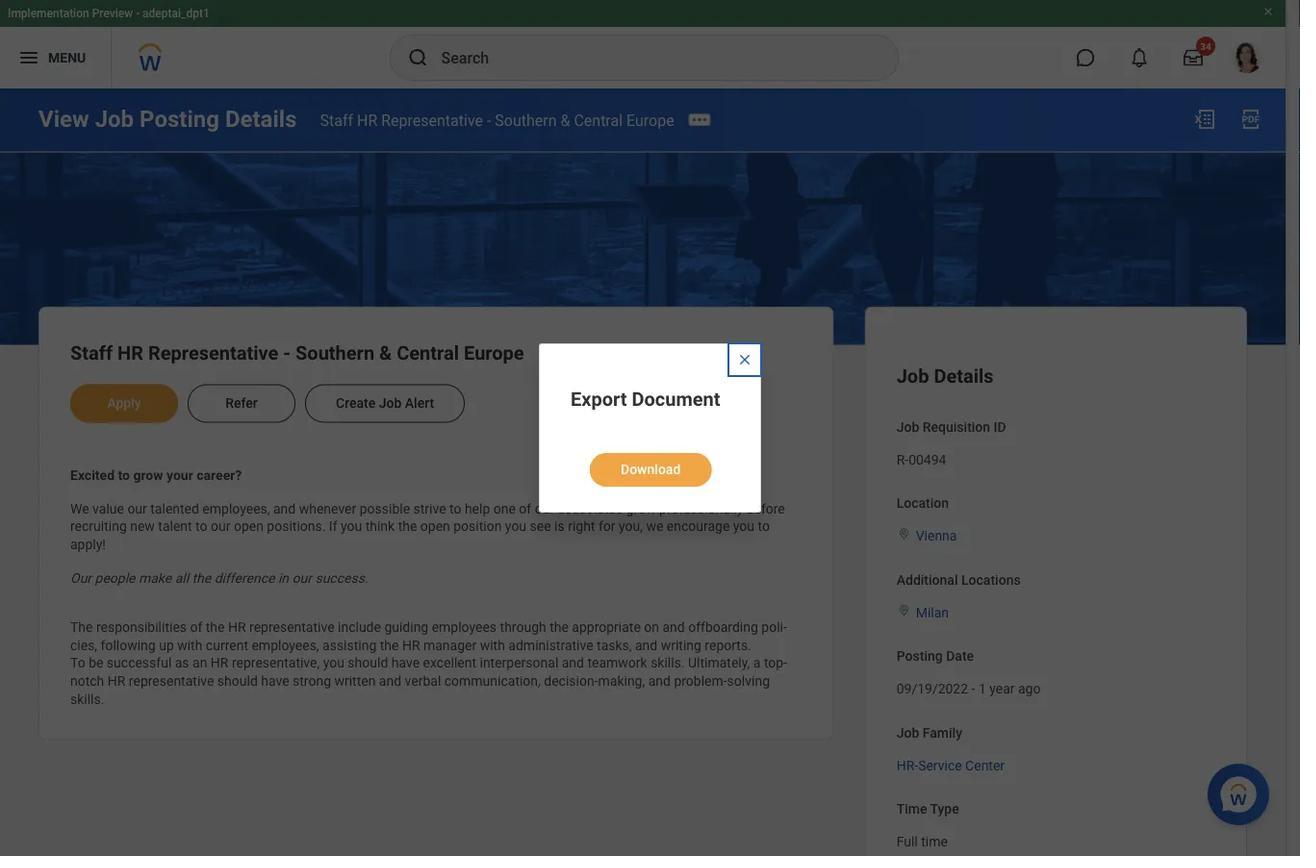 Task type: vqa. For each thing, say whether or not it's contained in the screenshot.
first Bank from the bottom
no



Task type: describe. For each thing, give the bounding box(es) containing it.
representative for staff hr representative - southern & central europe link
[[382, 111, 483, 129]]

refer
[[226, 396, 258, 412]]

job details
[[897, 365, 994, 388]]

through
[[500, 620, 547, 636]]

view job posting details
[[39, 105, 297, 133]]

1 horizontal spatial representative
[[249, 620, 335, 636]]

& for staff hr representative - southern & central europe link
[[561, 111, 570, 129]]

our up new in the left of the page
[[127, 501, 147, 517]]

0 vertical spatial posting
[[140, 105, 219, 133]]

staff hr representative - southern & central europe group
[[70, 338, 803, 709]]

include
[[338, 620, 381, 636]]

in
[[278, 571, 289, 587]]

associates
[[558, 501, 623, 517]]

job for job family
[[897, 726, 920, 741]]

document
[[632, 388, 721, 411]]

staff hr representative - southern & central europe button
[[70, 342, 524, 365]]

download
[[621, 462, 681, 478]]

and inside we value our talented employees, and whenever possible strive to help one of our associates grow professionally before recruiting new talent to our open positions. if you think the open position you see is right for you, we encourage you to apply!
[[273, 501, 296, 517]]

current
[[206, 638, 248, 654]]

create
[[336, 396, 376, 412]]

create job alert
[[336, 396, 434, 412]]

hr-service center link
[[897, 754, 1005, 774]]

career?
[[197, 467, 242, 483]]

0 horizontal spatial grow
[[133, 467, 163, 483]]

ago
[[1019, 681, 1041, 697]]

of inside we value our talented employees, and whenever possible strive to help one of our associates grow professionally before recruiting new talent to our open positions. if you think the open position you see is right for you, we encourage you to apply!
[[519, 501, 532, 517]]

inbox large image
[[1184, 48, 1203, 67]]

close environment banner image
[[1263, 6, 1275, 17]]

professionally
[[660, 501, 743, 517]]

1
[[979, 681, 987, 697]]

making,
[[598, 674, 645, 690]]

job for job requisition id
[[897, 419, 920, 435]]

- inside 'group'
[[283, 342, 291, 365]]

see
[[530, 519, 551, 535]]

export document
[[571, 388, 721, 411]]

job inside button
[[379, 396, 402, 412]]

employees, inside we value our talented employees, and whenever possible strive to help one of our associates grow professionally before recruiting new talent to our open positions. if you think the open position you see is right for you, we encourage you to apply!
[[203, 501, 270, 517]]

following
[[101, 638, 156, 654]]

r-
[[897, 452, 909, 468]]

all
[[175, 571, 189, 587]]

the inside we value our talented employees, and whenever possible strive to help one of our associates grow professionally before recruiting new talent to our open positions. if you think the open position you see is right for you, we encourage you to apply!
[[398, 519, 417, 535]]

0 horizontal spatial representative
[[129, 674, 214, 690]]

job details button
[[897, 365, 994, 388]]

adeptai_dpt1
[[143, 7, 210, 20]]

and right making,
[[649, 674, 671, 690]]

talented
[[150, 501, 199, 517]]

& for staff hr representative - southern & central europe button
[[379, 342, 392, 365]]

center
[[966, 758, 1005, 774]]

representative,
[[232, 656, 320, 672]]

solving
[[727, 674, 770, 690]]

implementation preview -   adeptai_dpt1
[[8, 7, 210, 20]]

apply button
[[70, 385, 178, 423]]

additional locations
[[897, 572, 1021, 588]]

cies,
[[70, 620, 787, 654]]

09/19/2022
[[897, 681, 969, 697]]

reports.
[[705, 638, 752, 654]]

implementation preview -   adeptai_dpt1 banner
[[0, 0, 1286, 89]]

as
[[175, 656, 189, 672]]

recruiting
[[70, 519, 127, 535]]

verbal
[[405, 674, 441, 690]]

europe for staff hr representative - southern & central europe button
[[464, 342, 524, 365]]

central for staff hr representative - southern & central europe button
[[397, 342, 459, 365]]

implementation
[[8, 7, 89, 20]]

position
[[454, 519, 502, 535]]

view printable version (pdf) image
[[1240, 108, 1263, 131]]

guiding
[[385, 620, 429, 636]]

posting inside job details 'group'
[[897, 649, 943, 665]]

00494
[[909, 452, 947, 468]]

close image
[[737, 352, 753, 368]]

location image for vienna
[[897, 527, 912, 541]]

southern for staff hr representative - southern & central europe button
[[296, 342, 375, 365]]

2 open from the left
[[421, 519, 450, 535]]

posting date element
[[897, 670, 1041, 699]]

the
[[70, 620, 93, 636]]

download region
[[571, 438, 731, 489]]

excellent
[[423, 656, 477, 672]]

1 vertical spatial should
[[217, 674, 258, 690]]

an
[[193, 656, 207, 672]]

profile logan mcneil element
[[1221, 37, 1275, 79]]

strong
[[293, 674, 331, 690]]

job for job details
[[897, 365, 929, 388]]

type
[[931, 802, 960, 818]]

administrative
[[509, 638, 594, 654]]

before
[[747, 501, 785, 517]]

staff for staff hr representative - southern & central europe button
[[70, 342, 113, 365]]

0 vertical spatial have
[[392, 656, 420, 672]]

date
[[947, 649, 974, 665]]

ultimately,
[[688, 656, 750, 672]]

our people make all the difference in our success .
[[70, 571, 368, 587]]

apply!
[[70, 537, 106, 553]]

locations
[[962, 572, 1021, 588]]

and down "on"
[[635, 638, 658, 654]]

milan link
[[916, 601, 949, 621]]

manager
[[424, 638, 477, 654]]

top-
[[764, 656, 788, 672]]

southern for staff hr representative - southern & central europe link
[[495, 111, 557, 129]]

hr-service center
[[897, 758, 1005, 774]]

encourage
[[667, 519, 730, 535]]

time
[[897, 802, 928, 818]]

whenever
[[299, 501, 356, 517]]

make
[[139, 571, 172, 587]]

is
[[555, 519, 565, 535]]

problem-
[[674, 674, 727, 690]]

teamwork
[[588, 656, 648, 672]]

r-00494
[[897, 452, 947, 468]]

vienna
[[916, 528, 957, 544]]

our
[[70, 571, 92, 587]]

of inside the responsibilities of the hr representative include guiding employees through the appropriate on and offboarding poli cies, following up with current employees, assisting the hr manager with administrative tasks, and writing reports. to be successful as an hr representative, you should have excellent interpersonal and teamwork skills. ultimately, a top- notch hr representative should have strong written and verbal communication, decision-making, and problem-solving skills.
[[190, 620, 203, 636]]

0 vertical spatial details
[[225, 105, 297, 133]]

job details group
[[897, 362, 1216, 857]]

1 open from the left
[[234, 519, 264, 535]]

search image
[[407, 46, 430, 69]]

alert
[[405, 396, 434, 412]]

download button
[[590, 453, 712, 487]]

and left verbal
[[379, 674, 402, 690]]

1 vertical spatial have
[[261, 674, 289, 690]]

export document dialog
[[539, 344, 762, 513]]

talent
[[158, 519, 192, 535]]



Task type: locate. For each thing, give the bounding box(es) containing it.
have down representative,
[[261, 674, 289, 690]]

1 vertical spatial posting
[[897, 649, 943, 665]]

time
[[922, 835, 948, 850]]

of up an
[[190, 620, 203, 636]]

hr-
[[897, 758, 919, 774]]

on
[[644, 620, 660, 636]]

should
[[348, 656, 388, 672], [217, 674, 258, 690]]

our right talent
[[211, 519, 231, 535]]

europe inside 'group'
[[464, 342, 524, 365]]

1 horizontal spatial central
[[574, 111, 623, 129]]

1 vertical spatial details
[[934, 365, 994, 388]]

details
[[225, 105, 297, 133], [934, 365, 994, 388]]

0 horizontal spatial posting
[[140, 105, 219, 133]]

1 location image from the top
[[897, 527, 912, 541]]

representative
[[249, 620, 335, 636], [129, 674, 214, 690]]

southern inside 'group'
[[296, 342, 375, 365]]

with up as
[[177, 638, 203, 654]]

the
[[398, 519, 417, 535], [192, 571, 211, 587], [206, 620, 225, 636], [550, 620, 569, 636], [380, 638, 399, 654]]

milan
[[916, 605, 949, 621]]

should down current
[[217, 674, 258, 690]]

written
[[335, 674, 376, 690]]

0 vertical spatial of
[[519, 501, 532, 517]]

job family
[[897, 726, 963, 741]]

0 vertical spatial grow
[[133, 467, 163, 483]]

1 horizontal spatial of
[[519, 501, 532, 517]]

responsibilities
[[96, 620, 187, 636]]

employees, up representative,
[[252, 638, 319, 654]]

help
[[465, 501, 490, 517]]

and up decision- in the left bottom of the page
[[562, 656, 584, 672]]

excited
[[70, 467, 115, 483]]

full time element
[[897, 831, 948, 850]]

grow inside we value our talented employees, and whenever possible strive to help one of our associates grow professionally before recruiting new talent to our open positions. if you think the open position you see is right for you, we encourage you to apply!
[[626, 501, 656, 517]]

notch
[[70, 674, 104, 690]]

you down before
[[733, 519, 755, 535]]

europe
[[627, 111, 675, 129], [464, 342, 524, 365]]

strive
[[414, 501, 446, 517]]

the right all
[[192, 571, 211, 587]]

representative inside 'group'
[[148, 342, 279, 365]]

posting
[[140, 105, 219, 133], [897, 649, 943, 665]]

skills. down writing
[[651, 656, 685, 672]]

the right think
[[398, 519, 417, 535]]

1 horizontal spatial should
[[348, 656, 388, 672]]

0 vertical spatial central
[[574, 111, 623, 129]]

1 vertical spatial representative
[[148, 342, 279, 365]]

.
[[365, 571, 368, 587]]

job up hr-
[[897, 726, 920, 741]]

open left positions.
[[234, 519, 264, 535]]

job up job requisition id
[[897, 365, 929, 388]]

0 horizontal spatial have
[[261, 674, 289, 690]]

of
[[519, 501, 532, 517], [190, 620, 203, 636]]

1 horizontal spatial have
[[392, 656, 420, 672]]

posting date
[[897, 649, 974, 665]]

export
[[571, 388, 627, 411]]

1 horizontal spatial staff
[[320, 111, 353, 129]]

to right excited on the left of page
[[118, 467, 130, 483]]

skills. down notch
[[70, 692, 104, 708]]

central up the alert
[[397, 342, 459, 365]]

central inside 'group'
[[397, 342, 459, 365]]

1 horizontal spatial details
[[934, 365, 994, 388]]

job left the alert
[[379, 396, 402, 412]]

staff for staff hr representative - southern & central europe link
[[320, 111, 353, 129]]

year
[[990, 681, 1015, 697]]

1 horizontal spatial &
[[561, 111, 570, 129]]

0 horizontal spatial central
[[397, 342, 459, 365]]

refer button
[[188, 385, 296, 423]]

staff hr representative - southern & central europe link
[[320, 111, 675, 129]]

representative up refer
[[148, 342, 279, 365]]

0 vertical spatial location image
[[897, 527, 912, 541]]

and up writing
[[663, 620, 685, 636]]

staff hr representative - southern & central europe for staff hr representative - southern & central europe button
[[70, 342, 524, 365]]

the up administrative on the bottom
[[550, 620, 569, 636]]

europe for staff hr representative - southern & central europe link
[[627, 111, 675, 129]]

representative up representative,
[[249, 620, 335, 636]]

tasks,
[[597, 638, 632, 654]]

staff hr representative - southern & central europe
[[320, 111, 675, 129], [70, 342, 524, 365]]

create job alert button
[[305, 385, 465, 423]]

location image for milan
[[897, 604, 912, 617]]

you inside the responsibilities of the hr representative include guiding employees through the appropriate on and offboarding poli cies, following up with current employees, assisting the hr manager with administrative tasks, and writing reports. to be successful as an hr representative, you should have excellent interpersonal and teamwork skills. ultimately, a top- notch hr representative should have strong written and verbal communication, decision-making, and problem-solving skills.
[[323, 656, 345, 672]]

2 with from the left
[[480, 638, 505, 654]]

job up the job requisition id 'element' at the right
[[897, 419, 920, 435]]

staff hr representative - southern & central europe for staff hr representative - southern & central europe link
[[320, 111, 675, 129]]

people
[[95, 571, 135, 587]]

the down guiding
[[380, 638, 399, 654]]

1 vertical spatial of
[[190, 620, 203, 636]]

export to excel image
[[1194, 108, 1217, 131]]

0 horizontal spatial open
[[234, 519, 264, 535]]

0 vertical spatial europe
[[627, 111, 675, 129]]

1 horizontal spatial representative
[[382, 111, 483, 129]]

0 horizontal spatial details
[[225, 105, 297, 133]]

0 horizontal spatial europe
[[464, 342, 524, 365]]

1 horizontal spatial europe
[[627, 111, 675, 129]]

have up verbal
[[392, 656, 420, 672]]

employees
[[432, 620, 497, 636]]

interpersonal
[[480, 656, 559, 672]]

to
[[70, 656, 85, 672]]

1 vertical spatial &
[[379, 342, 392, 365]]

1 horizontal spatial southern
[[495, 111, 557, 129]]

grow
[[133, 467, 163, 483], [626, 501, 656, 517]]

full
[[897, 835, 918, 850]]

with up 'interpersonal'
[[480, 638, 505, 654]]

id
[[994, 419, 1007, 435]]

offboarding
[[689, 620, 759, 636]]

service
[[919, 758, 962, 774]]

success
[[315, 571, 365, 587]]

communication,
[[445, 674, 541, 690]]

apply
[[107, 396, 141, 412]]

value
[[93, 501, 124, 517]]

0 vertical spatial staff
[[320, 111, 353, 129]]

- inside banner
[[136, 7, 140, 20]]

0 horizontal spatial of
[[190, 620, 203, 636]]

location image left the vienna link
[[897, 527, 912, 541]]

a
[[754, 656, 761, 672]]

appropriate
[[572, 620, 641, 636]]

assisting
[[323, 638, 377, 654]]

1 vertical spatial staff
[[70, 342, 113, 365]]

location
[[897, 496, 949, 512]]

view job posting details main content
[[0, 89, 1286, 857]]

you right "if"
[[341, 519, 362, 535]]

0 vertical spatial should
[[348, 656, 388, 672]]

location image
[[897, 527, 912, 541], [897, 604, 912, 617]]

representative for staff hr representative - southern & central europe button
[[148, 342, 279, 365]]

-
[[136, 7, 140, 20], [487, 111, 491, 129], [283, 342, 291, 365], [972, 681, 976, 697]]

central for staff hr representative - southern & central europe link
[[574, 111, 623, 129]]

we
[[70, 501, 89, 517]]

central down implementation preview -   adeptai_dpt1 banner
[[574, 111, 623, 129]]

employees, down career?
[[203, 501, 270, 517]]

1 vertical spatial location image
[[897, 604, 912, 617]]

grow up you,
[[626, 501, 656, 517]]

job right the view
[[95, 105, 134, 133]]

1 vertical spatial europe
[[464, 342, 524, 365]]

be
[[89, 656, 103, 672]]

vienna link
[[916, 524, 957, 544]]

1 horizontal spatial grow
[[626, 501, 656, 517]]

central
[[574, 111, 623, 129], [397, 342, 459, 365]]

you,
[[619, 519, 643, 535]]

0 horizontal spatial southern
[[296, 342, 375, 365]]

0 vertical spatial &
[[561, 111, 570, 129]]

0 horizontal spatial staff
[[70, 342, 113, 365]]

1 vertical spatial staff hr representative - southern & central europe
[[70, 342, 524, 365]]

southern
[[495, 111, 557, 129], [296, 342, 375, 365]]

poli
[[762, 620, 787, 636]]

our right in
[[292, 571, 312, 587]]

up
[[159, 638, 174, 654]]

1 vertical spatial grow
[[626, 501, 656, 517]]

job requisition id element
[[897, 440, 947, 469]]

0 vertical spatial skills.
[[651, 656, 685, 672]]

you down assisting
[[323, 656, 345, 672]]

the responsibilities of the hr representative include guiding employees through the appropriate on and offboarding poli cies, following up with current employees, assisting the hr manager with administrative tasks, and writing reports. to be successful as an hr representative, you should have excellent interpersonal and teamwork skills. ultimately, a top- notch hr representative should have strong written and verbal communication, decision-making, and problem-solving skills.
[[70, 620, 788, 708]]

0 vertical spatial representative
[[382, 111, 483, 129]]

open
[[234, 519, 264, 535], [421, 519, 450, 535]]

1 horizontal spatial posting
[[897, 649, 943, 665]]

requisition
[[923, 419, 991, 435]]

staff
[[320, 111, 353, 129], [70, 342, 113, 365]]

location image left milan link
[[897, 604, 912, 617]]

grow left the your
[[133, 467, 163, 483]]

positions.
[[267, 519, 326, 535]]

&
[[561, 111, 570, 129], [379, 342, 392, 365]]

representative down search image
[[382, 111, 483, 129]]

preview
[[92, 7, 133, 20]]

staff inside 'group'
[[70, 342, 113, 365]]

1 vertical spatial representative
[[129, 674, 214, 690]]

1 vertical spatial employees,
[[252, 638, 319, 654]]

representative down as
[[129, 674, 214, 690]]

1 horizontal spatial open
[[421, 519, 450, 535]]

for
[[599, 519, 616, 535]]

right
[[568, 519, 595, 535]]

if
[[329, 519, 337, 535]]

you down one
[[505, 519, 527, 535]]

time type
[[897, 802, 960, 818]]

of right one
[[519, 501, 532, 517]]

notifications large image
[[1130, 48, 1150, 67]]

decision-
[[544, 674, 598, 690]]

we
[[646, 519, 664, 535]]

details inside 'group'
[[934, 365, 994, 388]]

open down strive
[[421, 519, 450, 535]]

0 horizontal spatial representative
[[148, 342, 279, 365]]

1 vertical spatial southern
[[296, 342, 375, 365]]

1 with from the left
[[177, 638, 203, 654]]

we value our talented employees, and whenever possible strive to help one of our associates grow professionally before recruiting new talent to our open positions. if you think the open position you see is right for you, we encourage you to apply!
[[70, 501, 789, 553]]

to right talent
[[196, 519, 208, 535]]

1 horizontal spatial with
[[480, 638, 505, 654]]

0 horizontal spatial skills.
[[70, 692, 104, 708]]

0 vertical spatial staff hr representative - southern & central europe
[[320, 111, 675, 129]]

1 horizontal spatial skills.
[[651, 656, 685, 672]]

0 horizontal spatial should
[[217, 674, 258, 690]]

to left 'help'
[[450, 501, 462, 517]]

staff hr representative - southern & central europe inside 'group'
[[70, 342, 524, 365]]

0 vertical spatial employees,
[[203, 501, 270, 517]]

0 horizontal spatial with
[[177, 638, 203, 654]]

have
[[392, 656, 420, 672], [261, 674, 289, 690]]

employees, inside the responsibilities of the hr representative include guiding employees through the appropriate on and offboarding poli cies, following up with current employees, assisting the hr manager with administrative tasks, and writing reports. to be successful as an hr representative, you should have excellent interpersonal and teamwork skills. ultimately, a top- notch hr representative should have strong written and verbal communication, decision-making, and problem-solving skills.
[[252, 638, 319, 654]]

& inside 'group'
[[379, 342, 392, 365]]

successful
[[107, 656, 172, 672]]

0 vertical spatial southern
[[495, 111, 557, 129]]

full time
[[897, 835, 948, 850]]

the up current
[[206, 620, 225, 636]]

you
[[341, 519, 362, 535], [505, 519, 527, 535], [733, 519, 755, 535], [323, 656, 345, 672]]

to down before
[[758, 519, 770, 535]]

0 horizontal spatial &
[[379, 342, 392, 365]]

- inside posting date element
[[972, 681, 976, 697]]

0 vertical spatial representative
[[249, 620, 335, 636]]

and up positions.
[[273, 501, 296, 517]]

1 vertical spatial central
[[397, 342, 459, 365]]

should up written on the bottom left
[[348, 656, 388, 672]]

new
[[130, 519, 155, 535]]

additional
[[897, 572, 958, 588]]

2 location image from the top
[[897, 604, 912, 617]]

our up the see
[[535, 501, 555, 517]]

1 vertical spatial skills.
[[70, 692, 104, 708]]



